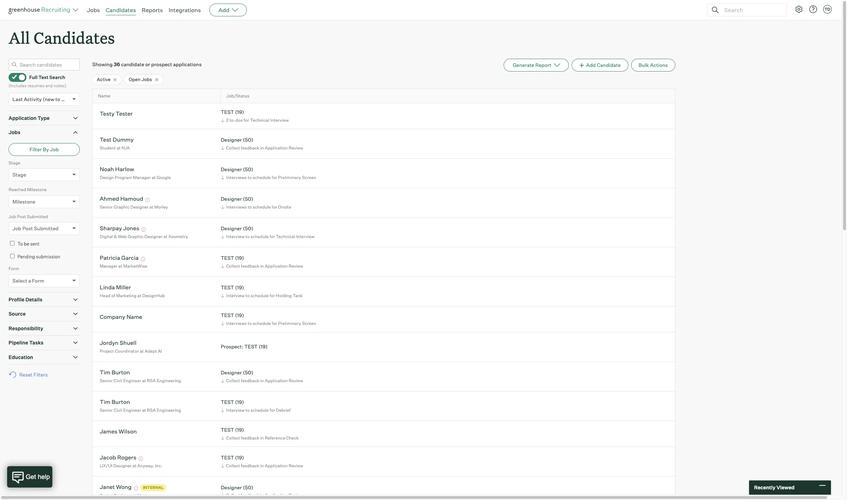 Task type: describe. For each thing, give the bounding box(es) containing it.
burton for designer
[[112, 369, 130, 377]]

job post submitted element
[[9, 213, 80, 240]]

collect feedback in application review link for janet wong
[[220, 493, 305, 500]]

pending submission
[[17, 254, 60, 260]]

reached milestone
[[9, 187, 47, 193]]

sent
[[30, 241, 39, 247]]

jordyn
[[100, 340, 119, 347]]

for for test (19) interview to schedule for debrief
[[270, 408, 275, 414]]

bulk
[[639, 62, 650, 68]]

test for collect feedback in reference check link
[[221, 428, 234, 434]]

digital
[[100, 234, 113, 240]]

n/a
[[122, 145, 130, 151]]

preliminary for (19)
[[278, 321, 301, 327]]

testy tester link
[[100, 110, 133, 119]]

james wilson
[[100, 429, 137, 436]]

ahmed hamoud has been in onsite for more than 21 days image
[[145, 198, 151, 203]]

full
[[29, 74, 38, 80]]

check
[[286, 436, 299, 441]]

for for test (19) interviews to schedule for preliminary screen
[[272, 321, 277, 327]]

tim for test
[[100, 399, 110, 406]]

Pending submission checkbox
[[10, 254, 15, 259]]

0 horizontal spatial manager
[[100, 264, 118, 269]]

engineer for designer (50)
[[123, 379, 141, 384]]

last
[[12, 96, 23, 102]]

schedule for test (19) interview to schedule for debrief
[[251, 408, 269, 414]]

for for designer (50) interviews to schedule for preliminary screen
[[272, 175, 277, 180]]

miller
[[116, 284, 131, 291]]

(19) inside the test (19) collect feedback in reference check
[[235, 428, 244, 434]]

collect for manager at marketwise
[[226, 264, 240, 269]]

2
[[226, 118, 229, 123]]

screen for (19)
[[302, 321, 316, 327]]

2 senior from the top
[[100, 379, 113, 384]]

0 vertical spatial jobs
[[87, 6, 100, 14]]

to for last activity (new to old)
[[55, 96, 60, 102]]

patricia
[[100, 255, 120, 262]]

at inside linda miller head of marketing at designhub
[[138, 293, 141, 299]]

tank
[[293, 293, 303, 299]]

to for designer (50) interviews to schedule for preliminary screen
[[248, 175, 252, 180]]

reached milestone element
[[9, 187, 80, 213]]

1 vertical spatial candidates
[[34, 27, 115, 48]]

schedule for test (19) interview to schedule for holding tank
[[251, 293, 269, 299]]

dos
[[236, 118, 243, 123]]

feedback for student at n/a
[[241, 145, 260, 151]]

interview to schedule for debrief link
[[220, 407, 293, 414]]

ux/ui designer at anyway, inc.
[[100, 464, 163, 469]]

test for "collect feedback in application review" 'link' for patricia garcia
[[221, 255, 234, 261]]

1 vertical spatial form
[[32, 278, 44, 284]]

Search candidates field
[[9, 59, 80, 71]]

review for senior civil engineer at rsa engineering
[[289, 379, 303, 384]]

review for student at n/a
[[289, 145, 303, 151]]

pipeline tasks
[[9, 340, 44, 346]]

candidate
[[597, 62, 621, 68]]

0 vertical spatial job post submitted
[[9, 214, 48, 219]]

at inside the test dummy student at n/a
[[117, 145, 121, 151]]

for for designer (50) interview to schedule for technical interview
[[270, 234, 275, 240]]

0 horizontal spatial form
[[9, 266, 19, 272]]

application type
[[9, 115, 50, 121]]

to
[[17, 241, 23, 247]]

td button
[[824, 5, 832, 14]]

noah
[[100, 166, 114, 173]]

interviews to schedule for preliminary screen link for (50)
[[220, 174, 318, 181]]

wong
[[116, 484, 132, 491]]

test for interviews to schedule for preliminary screen link for (19)
[[221, 313, 234, 319]]

0 vertical spatial submitted
[[27, 214, 48, 219]]

ahmed hamoud link
[[100, 196, 143, 204]]

screen for (50)
[[302, 175, 316, 180]]

be
[[24, 241, 29, 247]]

for for designer (50) interviews to schedule for onsite
[[272, 205, 277, 210]]

test (19) interview to schedule for debrief
[[221, 400, 291, 414]]

engineer for test (19)
[[123, 408, 141, 414]]

interviews for designer (50) interviews to schedule for preliminary screen
[[226, 175, 247, 180]]

open
[[129, 77, 141, 82]]

report
[[536, 62, 552, 68]]

collect for student at n/a
[[226, 145, 240, 151]]

janet wong has been in application review for more than 5 days image
[[133, 487, 139, 491]]

tim for designer
[[100, 369, 110, 377]]

test (19) collect feedback in reference check
[[221, 428, 299, 441]]

0 horizontal spatial name
[[98, 93, 110, 99]]

collect feedback in application review link for jacob rogers
[[220, 463, 305, 470]]

old)
[[61, 96, 71, 102]]

0 vertical spatial post
[[17, 214, 26, 219]]

1 collect feedback in application review link from the top
[[220, 145, 305, 151]]

sharpay jones
[[100, 225, 139, 232]]

of
[[111, 293, 115, 299]]

design
[[100, 175, 114, 180]]

dummy
[[113, 136, 134, 143]]

application for ux/ui designer at anyway, inc.
[[265, 464, 288, 469]]

inc.
[[155, 464, 163, 469]]

in for ux/ui designer at anyway, inc.
[[260, 464, 264, 469]]

james
[[100, 429, 118, 436]]

onsite
[[278, 205, 291, 210]]

interviews for designer (50) interviews to schedule for onsite
[[226, 205, 247, 210]]

jobs link
[[87, 6, 100, 14]]

a
[[28, 278, 31, 284]]

to for designer (50) interviews to schedule for onsite
[[248, 205, 252, 210]]

marketing
[[116, 293, 137, 299]]

interview for designer (50) interview to schedule for technical interview
[[226, 234, 245, 240]]

integrations
[[169, 6, 201, 14]]

1 vertical spatial post
[[22, 226, 33, 232]]

janet
[[100, 484, 115, 491]]

engineering for designer (50)
[[157, 379, 181, 384]]

interview inside test (19) 2 to-dos for technical interview
[[270, 118, 289, 123]]

senior graphic designer at morley
[[100, 205, 168, 210]]

company name link
[[100, 314, 142, 322]]

tim burton link for designer
[[100, 369, 130, 378]]

notes)
[[54, 83, 66, 88]]

student
[[100, 145, 116, 151]]

test (19) collect feedback in application review for patricia garcia
[[221, 255, 303, 269]]

to for designer (50) interview to schedule for technical interview
[[246, 234, 250, 240]]

prospect:
[[221, 344, 243, 350]]

james wilson link
[[100, 429, 137, 437]]

linda miller head of marketing at designhub
[[100, 284, 165, 299]]

program
[[115, 175, 132, 180]]

interviews for test (19) interviews to schedule for preliminary screen
[[226, 321, 247, 327]]

jacob rogers has been in application review for more than 5 days image
[[138, 458, 144, 462]]

collect inside the test (19) collect feedback in reference check
[[226, 436, 240, 441]]

&
[[114, 234, 117, 240]]

responsibility
[[9, 326, 43, 332]]

application for student at n/a
[[265, 145, 288, 151]]

candidates link
[[106, 6, 136, 14]]

configure image
[[795, 5, 804, 14]]

test for jacob rogers "collect feedback in application review" 'link'
[[221, 455, 234, 461]]

3 collect feedback in application review link from the top
[[220, 378, 305, 385]]

showing
[[92, 61, 113, 67]]

reports
[[142, 6, 163, 14]]

to be sent
[[17, 241, 39, 247]]

interview for test (19) interview to schedule for debrief
[[226, 408, 245, 414]]

tim burton senior civil engineer at rsa engineering for designer
[[100, 369, 181, 384]]

6 in from the top
[[260, 494, 264, 499]]

reference
[[265, 436, 285, 441]]

debrief
[[276, 408, 291, 414]]

(50) for senior civil engineer at rsa engineering
[[243, 370, 253, 376]]

head
[[100, 293, 111, 299]]

for for test (19) interview to schedule for holding tank
[[270, 293, 275, 299]]

linda miller link
[[100, 284, 131, 292]]

designer (50) interview to schedule for technical interview
[[221, 226, 315, 240]]

patricia garcia link
[[100, 255, 139, 263]]

candidate
[[121, 61, 144, 67]]

reset filters button
[[9, 369, 51, 382]]

1 vertical spatial graphic
[[128, 234, 144, 240]]

1 vertical spatial job
[[9, 214, 16, 219]]

test (19) interview to schedule for holding tank
[[221, 285, 303, 299]]

generate
[[513, 62, 535, 68]]

prospect
[[151, 61, 172, 67]]

technical for (50)
[[276, 234, 295, 240]]

3 senior from the top
[[100, 408, 113, 414]]

tim burton senior civil engineer at rsa engineering for test
[[100, 399, 181, 414]]

1 vertical spatial job post submitted
[[12, 226, 59, 232]]

interview to schedule for technical interview link
[[220, 233, 317, 240]]

janet wong link
[[100, 484, 132, 492]]

morley
[[154, 205, 168, 210]]

schedule for designer (50) interview to schedule for technical interview
[[251, 234, 269, 240]]

(50) for student at n/a
[[243, 137, 253, 143]]

form element
[[9, 266, 80, 293]]

last activity (new to old)
[[12, 96, 71, 102]]

greenhouse recruiting image
[[9, 6, 73, 14]]



Task type: vqa. For each thing, say whether or not it's contained in the screenshot.


Task type: locate. For each thing, give the bounding box(es) containing it.
designer (50) collect feedback in application review for burton
[[221, 370, 303, 384]]

(19) inside test (19) 2 to-dos for technical interview
[[235, 109, 244, 115]]

stage element
[[9, 160, 80, 187]]

patricia garcia has been in application review for more than 5 days image
[[140, 258, 146, 262]]

feedback inside the test (19) collect feedback in reference check
[[241, 436, 260, 441]]

for inside designer (50) interviews to schedule for onsite
[[272, 205, 277, 210]]

2 tim burton link from the top
[[100, 399, 130, 407]]

reached
[[9, 187, 26, 193]]

feedback for manager at marketwise
[[241, 264, 260, 269]]

company
[[100, 314, 125, 321]]

full text search (includes resumes and notes)
[[9, 74, 66, 88]]

to up the test (19) collect feedback in reference check at the left
[[246, 408, 250, 414]]

1 designer (50) collect feedback in application review from the top
[[221, 137, 303, 151]]

in inside the test (19) collect feedback in reference check
[[260, 436, 264, 441]]

actions
[[651, 62, 668, 68]]

to inside test (19) interviews to schedule for preliminary screen
[[248, 321, 252, 327]]

test dummy link
[[100, 136, 134, 145]]

screen inside designer (50) interviews to schedule for preliminary screen
[[302, 175, 316, 180]]

2 in from the top
[[260, 264, 264, 269]]

4 feedback from the top
[[241, 436, 260, 441]]

1 vertical spatial tim burton senior civil engineer at rsa engineering
[[100, 399, 181, 414]]

jacob rogers
[[100, 455, 136, 462]]

1 vertical spatial interviews
[[226, 205, 247, 210]]

1 engineer from the top
[[123, 379, 141, 384]]

graphic down jones
[[128, 234, 144, 240]]

test
[[221, 109, 234, 115], [221, 255, 234, 261], [221, 285, 234, 291], [221, 313, 234, 319], [245, 344, 258, 350], [221, 400, 234, 406], [221, 428, 234, 434], [221, 455, 234, 461]]

for down the interviews to schedule for onsite link
[[270, 234, 275, 240]]

3 interviews from the top
[[226, 321, 247, 327]]

tim burton senior civil engineer at rsa engineering down adept on the bottom
[[100, 369, 181, 384]]

civil for test (19)
[[114, 408, 122, 414]]

source
[[9, 311, 26, 317]]

manager at marketwise
[[100, 264, 147, 269]]

2 horizontal spatial jobs
[[142, 77, 152, 82]]

reset
[[19, 372, 32, 378]]

schedule inside designer (50) interviews to schedule for preliminary screen
[[253, 175, 271, 180]]

schedule inside designer (50) interviews to schedule for onsite
[[253, 205, 271, 210]]

burton up the james wilson
[[112, 399, 130, 406]]

last activity (new to old) option
[[12, 96, 71, 102]]

4 collect from the top
[[226, 436, 240, 441]]

0 vertical spatial technical
[[250, 118, 270, 123]]

for up designer (50) interviews to schedule for onsite
[[272, 175, 277, 180]]

filter by job button
[[9, 143, 80, 156]]

schedule down the interview to schedule for holding tank "link"
[[253, 321, 271, 327]]

1 vertical spatial manager
[[100, 264, 118, 269]]

for left onsite
[[272, 205, 277, 210]]

1 horizontal spatial add
[[587, 62, 596, 68]]

test (19) collect feedback in application review for jacob rogers
[[221, 455, 303, 469]]

tim burton link for test
[[100, 399, 130, 407]]

interview inside test (19) interview to schedule for holding tank
[[226, 293, 245, 299]]

test for 2 to-dos for technical interview link
[[221, 109, 234, 115]]

1 horizontal spatial technical
[[276, 234, 295, 240]]

tim down project
[[100, 369, 110, 377]]

1 vertical spatial preliminary
[[278, 321, 301, 327]]

2 collect from the top
[[226, 264, 240, 269]]

3 feedback from the top
[[241, 379, 260, 384]]

designer (50) collect feedback in application review for dummy
[[221, 137, 303, 151]]

0 vertical spatial test (19) collect feedback in application review
[[221, 255, 303, 269]]

(50)
[[243, 137, 253, 143], [243, 167, 253, 173], [243, 196, 253, 202], [243, 226, 253, 232], [243, 370, 253, 376], [243, 485, 253, 491]]

designer (50) interviews to schedule for onsite
[[221, 196, 291, 210]]

interviews inside designer (50) interviews to schedule for onsite
[[226, 205, 247, 210]]

tim burton senior civil engineer at rsa engineering up wilson at the bottom left of page
[[100, 399, 181, 414]]

internal
[[143, 486, 164, 491]]

1 vertical spatial technical
[[276, 234, 295, 240]]

1 engineering from the top
[[157, 379, 181, 384]]

milestone down reached milestone
[[12, 199, 35, 205]]

prospect: test (19)
[[221, 344, 268, 350]]

submitted up sent
[[34, 226, 59, 232]]

6 collect from the top
[[226, 494, 240, 499]]

schedule for designer (50) interviews to schedule for onsite
[[253, 205, 271, 210]]

application for manager at marketwise
[[265, 264, 288, 269]]

education
[[9, 355, 33, 361]]

(19) inside test (19) interview to schedule for holding tank
[[235, 285, 244, 291]]

type
[[38, 115, 50, 121]]

(50) for design program manager at google
[[243, 167, 253, 173]]

2 designer (50) collect feedback in application review from the top
[[221, 370, 303, 384]]

testy
[[100, 110, 115, 117]]

1 vertical spatial add
[[587, 62, 596, 68]]

2 vertical spatial designer (50) collect feedback in application review
[[221, 485, 303, 499]]

coordinator
[[115, 349, 139, 354]]

0 vertical spatial interviews to schedule for preliminary screen link
[[220, 174, 318, 181]]

for
[[244, 118, 249, 123], [272, 175, 277, 180], [272, 205, 277, 210], [270, 234, 275, 240], [270, 293, 275, 299], [272, 321, 277, 327], [270, 408, 275, 414]]

interviews to schedule for preliminary screen link up designer (50) interviews to schedule for onsite
[[220, 174, 318, 181]]

1 vertical spatial milestone
[[12, 199, 35, 205]]

tim burton link down project
[[100, 369, 130, 378]]

4 collect feedback in application review link from the top
[[220, 463, 305, 470]]

technical inside test (19) 2 to-dos for technical interview
[[250, 118, 270, 123]]

tester
[[116, 110, 133, 117]]

for inside test (19) interviews to schedule for preliminary screen
[[272, 321, 277, 327]]

1 vertical spatial burton
[[112, 399, 130, 406]]

jobs left candidates link
[[87, 6, 100, 14]]

1 civil from the top
[[114, 379, 122, 384]]

graphic down ahmed hamoud "link"
[[114, 205, 130, 210]]

form right a
[[32, 278, 44, 284]]

(50) inside designer (50) interview to schedule for technical interview
[[243, 226, 253, 232]]

ahmed
[[100, 196, 119, 203]]

integrations link
[[169, 6, 201, 14]]

0 vertical spatial civil
[[114, 379, 122, 384]]

2 tim from the top
[[100, 399, 110, 406]]

senior down the ahmed
[[100, 205, 113, 210]]

review for ux/ui designer at anyway, inc.
[[289, 464, 303, 469]]

1 tim burton senior civil engineer at rsa engineering from the top
[[100, 369, 181, 384]]

to left old)
[[55, 96, 60, 102]]

1 feedback from the top
[[241, 145, 260, 151]]

2 feedback from the top
[[241, 264, 260, 269]]

1 vertical spatial engineer
[[123, 408, 141, 414]]

designer inside designer (50) interviews to schedule for preliminary screen
[[221, 167, 242, 173]]

5 review from the top
[[289, 494, 303, 499]]

0 vertical spatial candidates
[[106, 6, 136, 14]]

0 vertical spatial tim burton senior civil engineer at rsa engineering
[[100, 369, 181, 384]]

4 in from the top
[[260, 436, 264, 441]]

select
[[12, 278, 27, 284]]

for left debrief
[[270, 408, 275, 414]]

tim up james
[[100, 399, 110, 406]]

manager inside noah harlow design program manager at google
[[133, 175, 151, 180]]

0 horizontal spatial add
[[219, 6, 230, 14]]

test inside test (19) interviews to schedule for preliminary screen
[[221, 313, 234, 319]]

senior
[[100, 205, 113, 210], [100, 379, 113, 384], [100, 408, 113, 414], [100, 494, 113, 499]]

3 designer (50) collect feedback in application review from the top
[[221, 485, 303, 499]]

name right company
[[127, 314, 142, 321]]

civil down coordinator
[[114, 379, 122, 384]]

to inside designer (50) interview to schedule for technical interview
[[246, 234, 250, 240]]

1 vertical spatial engineering
[[157, 408, 181, 414]]

burton down coordinator
[[112, 369, 130, 377]]

all
[[9, 27, 30, 48]]

post up "to be sent"
[[22, 226, 33, 232]]

search
[[49, 74, 65, 80]]

1 (50) from the top
[[243, 137, 253, 143]]

1 tim burton link from the top
[[100, 369, 130, 378]]

job post submitted down "reached milestone" element
[[9, 214, 48, 219]]

by
[[43, 146, 49, 152]]

2 to-dos for technical interview link
[[220, 117, 291, 124]]

1 vertical spatial interviews to schedule for preliminary screen link
[[220, 320, 318, 327]]

5 in from the top
[[260, 464, 264, 469]]

collect for senior civil engineer at rsa engineering
[[226, 379, 240, 384]]

anyway,
[[137, 464, 154, 469]]

review
[[289, 145, 303, 151], [289, 264, 303, 269], [289, 379, 303, 384], [289, 464, 303, 469], [289, 494, 303, 499]]

rsa for test (19)
[[147, 408, 156, 414]]

1 vertical spatial designer (50) collect feedback in application review
[[221, 370, 303, 384]]

to inside test (19) interview to schedule for debrief
[[246, 408, 250, 414]]

1 horizontal spatial manager
[[133, 175, 151, 180]]

0 vertical spatial engineering
[[157, 379, 181, 384]]

2 tim burton senior civil engineer at rsa engineering from the top
[[100, 399, 181, 414]]

1 rsa from the top
[[147, 379, 156, 384]]

interview inside test (19) interview to schedule for debrief
[[226, 408, 245, 414]]

collect
[[226, 145, 240, 151], [226, 264, 240, 269], [226, 379, 240, 384], [226, 436, 240, 441], [226, 464, 240, 469], [226, 494, 240, 499]]

1 interviews from the top
[[226, 175, 247, 180]]

(50) inside designer (50) interviews to schedule for onsite
[[243, 196, 253, 202]]

civil
[[114, 379, 122, 384], [114, 408, 122, 414]]

technical right dos
[[250, 118, 270, 123]]

schedule up the test (19) collect feedback in reference check at the left
[[251, 408, 269, 414]]

3 review from the top
[[289, 379, 303, 384]]

civil for designer (50)
[[114, 379, 122, 384]]

add button
[[210, 4, 247, 16]]

1 in from the top
[[260, 145, 264, 151]]

0 horizontal spatial technical
[[250, 118, 270, 123]]

0 vertical spatial job
[[50, 146, 59, 152]]

for inside test (19) 2 to-dos for technical interview
[[244, 118, 249, 123]]

5 collect from the top
[[226, 464, 240, 469]]

burton for test
[[112, 399, 130, 406]]

post down reached
[[17, 214, 26, 219]]

application
[[9, 115, 37, 121], [265, 145, 288, 151], [265, 264, 288, 269], [265, 379, 288, 384], [265, 464, 288, 469], [265, 494, 288, 499]]

at
[[117, 145, 121, 151], [152, 175, 156, 180], [150, 205, 153, 210], [164, 234, 168, 240], [118, 264, 122, 269], [138, 293, 141, 299], [140, 349, 144, 354], [142, 379, 146, 384], [142, 408, 146, 414], [132, 464, 136, 469], [133, 494, 137, 499]]

to for test (19) interviews to schedule for preliminary screen
[[248, 321, 252, 327]]

google
[[157, 175, 171, 180]]

for down holding
[[272, 321, 277, 327]]

candidates down jobs link
[[34, 27, 115, 48]]

in for manager at marketwise
[[260, 264, 264, 269]]

ux/ui
[[100, 464, 113, 469]]

details
[[25, 297, 42, 303]]

test dummy student at n/a
[[100, 136, 134, 151]]

test (19) collect feedback in application review down interview to schedule for technical interview link
[[221, 255, 303, 269]]

1 horizontal spatial name
[[127, 314, 142, 321]]

2 review from the top
[[289, 264, 303, 269]]

0 vertical spatial burton
[[112, 369, 130, 377]]

1 tim from the top
[[100, 369, 110, 377]]

2 rsa from the top
[[147, 408, 156, 414]]

(50) inside designer (50) interviews to schedule for preliminary screen
[[243, 167, 253, 173]]

collect for ux/ui designer at anyway, inc.
[[226, 464, 240, 469]]

1 senior from the top
[[100, 205, 113, 210]]

jobs right 'open'
[[142, 77, 152, 82]]

(50) for senior graphic designer at morley
[[243, 196, 253, 202]]

senior down janet in the left bottom of the page
[[100, 494, 113, 499]]

designer inside designer (50) interviews to schedule for onsite
[[221, 196, 242, 202]]

interviews inside designer (50) interviews to schedule for preliminary screen
[[226, 175, 247, 180]]

0 vertical spatial name
[[98, 93, 110, 99]]

schedule inside test (19) interviews to schedule for preliminary screen
[[253, 321, 271, 327]]

jobs down application type
[[9, 129, 20, 136]]

2 vertical spatial jobs
[[9, 129, 20, 136]]

text
[[38, 74, 48, 80]]

to inside designer (50) interviews to schedule for preliminary screen
[[248, 175, 252, 180]]

test inside test (19) 2 to-dos for technical interview
[[221, 109, 234, 115]]

0 vertical spatial tim burton link
[[100, 369, 130, 378]]

recently
[[755, 485, 776, 491]]

0 vertical spatial designer (50) collect feedback in application review
[[221, 137, 303, 151]]

civil up the james wilson
[[114, 408, 122, 414]]

add for add
[[219, 6, 230, 14]]

0 vertical spatial form
[[9, 266, 19, 272]]

manager down patricia at bottom
[[100, 264, 118, 269]]

filters
[[33, 372, 48, 378]]

digital & web graphic designer at xeometry
[[100, 234, 188, 240]]

technical for (19)
[[250, 118, 270, 123]]

schedule left onsite
[[253, 205, 271, 210]]

1 vertical spatial civil
[[114, 408, 122, 414]]

screen inside test (19) interviews to schedule for preliminary screen
[[302, 321, 316, 327]]

technical
[[250, 118, 270, 123], [276, 234, 295, 240]]

application for senior civil engineer at rsa engineering
[[265, 379, 288, 384]]

1 vertical spatial submitted
[[34, 226, 59, 232]]

0 vertical spatial rsa
[[147, 379, 156, 384]]

at inside noah harlow design program manager at google
[[152, 175, 156, 180]]

designer inside designer (50) interview to schedule for technical interview
[[221, 226, 242, 232]]

schedule inside test (19) interview to schedule for holding tank
[[251, 293, 269, 299]]

modern
[[138, 494, 153, 499]]

schedule up designer (50) interviews to schedule for onsite
[[253, 175, 271, 180]]

1 vertical spatial tim burton link
[[100, 399, 130, 407]]

candidate reports are now available! apply filters and select "view in app" element
[[504, 59, 569, 72]]

3 in from the top
[[260, 379, 264, 384]]

at inside jordyn shuell project coordinator at adept ai
[[140, 349, 144, 354]]

2 test (19) collect feedback in application review from the top
[[221, 455, 303, 469]]

interview to schedule for holding tank link
[[220, 293, 305, 299]]

1 interviews to schedule for preliminary screen link from the top
[[220, 174, 318, 181]]

test (19) collect feedback in application review down collect feedback in reference check link
[[221, 455, 303, 469]]

to inside designer (50) interviews to schedule for onsite
[[248, 205, 252, 210]]

submitted down "reached milestone" element
[[27, 214, 48, 219]]

schedule inside test (19) interview to schedule for debrief
[[251, 408, 269, 414]]

test inside test (19) interview to schedule for holding tank
[[221, 285, 234, 291]]

2 burton from the top
[[112, 399, 130, 406]]

1 collect from the top
[[226, 145, 240, 151]]

generate report
[[513, 62, 552, 68]]

jacob
[[100, 455, 116, 462]]

0 vertical spatial graphic
[[114, 205, 130, 210]]

engineering for test (19)
[[157, 408, 181, 414]]

2 screen from the top
[[302, 321, 316, 327]]

schedule for test (19) interviews to schedule for preliminary screen
[[253, 321, 271, 327]]

1 vertical spatial rsa
[[147, 408, 156, 414]]

tim burton senior civil engineer at rsa engineering
[[100, 369, 181, 384], [100, 399, 181, 414]]

milestone
[[27, 187, 47, 193], [12, 199, 35, 205]]

senior down project
[[100, 379, 113, 384]]

0 vertical spatial add
[[219, 6, 230, 14]]

0 vertical spatial milestone
[[27, 187, 47, 193]]

technical inside designer (50) interview to schedule for technical interview
[[276, 234, 295, 240]]

noah harlow design program manager at google
[[100, 166, 171, 180]]

2 (50) from the top
[[243, 167, 253, 173]]

to up designer (50) interviews to schedule for onsite
[[248, 175, 252, 180]]

(19) inside test (19) interview to schedule for debrief
[[235, 400, 244, 406]]

0 vertical spatial preliminary
[[278, 175, 301, 180]]

(19) inside test (19) interviews to schedule for preliminary screen
[[235, 313, 244, 319]]

6 (50) from the top
[[243, 485, 253, 491]]

1 vertical spatial jobs
[[142, 77, 152, 82]]

interviews to schedule for preliminary screen link down the interview to schedule for holding tank "link"
[[220, 320, 318, 327]]

1 vertical spatial tim
[[100, 399, 110, 406]]

1 test (19) collect feedback in application review from the top
[[221, 255, 303, 269]]

interviews inside test (19) interviews to schedule for preliminary screen
[[226, 321, 247, 327]]

schedule inside designer (50) interview to schedule for technical interview
[[251, 234, 269, 240]]

3 collect from the top
[[226, 379, 240, 384]]

form down 'pending submission' option
[[9, 266, 19, 272]]

1 burton from the top
[[112, 369, 130, 377]]

to up test (19) interviews to schedule for preliminary screen
[[246, 293, 250, 299]]

(50) for digital & web graphic designer at xeometry
[[243, 226, 253, 232]]

to up prospect: test (19)
[[248, 321, 252, 327]]

recently viewed
[[755, 485, 795, 491]]

viewed
[[777, 485, 795, 491]]

interviews to schedule for preliminary screen link for (19)
[[220, 320, 318, 327]]

to up designer (50) interview to schedule for technical interview
[[248, 205, 252, 210]]

test
[[100, 136, 111, 143]]

for inside designer (50) interview to schedule for technical interview
[[270, 234, 275, 240]]

2 vertical spatial job
[[12, 226, 21, 232]]

form
[[9, 266, 19, 272], [32, 278, 44, 284]]

in for student at n/a
[[260, 145, 264, 151]]

2 interviews from the top
[[226, 205, 247, 210]]

jobs
[[87, 6, 100, 14], [142, 77, 152, 82], [9, 129, 20, 136]]

submitted
[[27, 214, 48, 219], [34, 226, 59, 232]]

hamoud
[[120, 196, 143, 203]]

in
[[260, 145, 264, 151], [260, 264, 264, 269], [260, 379, 264, 384], [260, 436, 264, 441], [260, 464, 264, 469], [260, 494, 264, 499]]

all candidates
[[9, 27, 115, 48]]

0 vertical spatial stage
[[9, 160, 20, 166]]

tim burton link up the james wilson
[[100, 399, 130, 407]]

test inside the test (19) collect feedback in reference check
[[221, 428, 234, 434]]

select a form
[[12, 278, 44, 284]]

engineer
[[123, 379, 141, 384], [123, 408, 141, 414]]

testy tester
[[100, 110, 133, 117]]

job inside button
[[50, 146, 59, 152]]

preliminary up onsite
[[278, 175, 301, 180]]

1 horizontal spatial form
[[32, 278, 44, 284]]

1 horizontal spatial jobs
[[87, 6, 100, 14]]

2 collect feedback in application review link from the top
[[220, 263, 305, 270]]

schedule left holding
[[251, 293, 269, 299]]

collect feedback in application review link for patricia garcia
[[220, 263, 305, 270]]

job post submitted
[[9, 214, 48, 219], [12, 226, 59, 232]]

interviews to schedule for onsite link
[[220, 204, 293, 211]]

for for test (19) 2 to-dos for technical interview
[[244, 118, 249, 123]]

engineer down coordinator
[[123, 379, 141, 384]]

3 (50) from the top
[[243, 196, 253, 202]]

test inside test (19) interview to schedule for debrief
[[221, 400, 234, 406]]

0 vertical spatial screen
[[302, 175, 316, 180]]

4 (50) from the top
[[243, 226, 253, 232]]

1 vertical spatial screen
[[302, 321, 316, 327]]

4 review from the top
[[289, 464, 303, 469]]

to for test (19) interview to schedule for debrief
[[246, 408, 250, 414]]

preliminary for (50)
[[278, 175, 301, 180]]

0 vertical spatial tim
[[100, 369, 110, 377]]

for left holding
[[270, 293, 275, 299]]

2 preliminary from the top
[[278, 321, 301, 327]]

interview for test (19) interview to schedule for holding tank
[[226, 293, 245, 299]]

for inside test (19) interview to schedule for debrief
[[270, 408, 275, 414]]

5 collect feedback in application review link from the top
[[220, 493, 305, 500]]

manager right program
[[133, 175, 151, 180]]

test for the interview to schedule for holding tank "link"
[[221, 285, 234, 291]]

1 vertical spatial test (19) collect feedback in application review
[[221, 455, 303, 469]]

2 civil from the top
[[114, 408, 122, 414]]

in for senior civil engineer at rsa engineering
[[260, 379, 264, 384]]

engineer up wilson at the bottom left of page
[[123, 408, 141, 414]]

2 vertical spatial interviews
[[226, 321, 247, 327]]

0 vertical spatial interviews
[[226, 175, 247, 180]]

1 review from the top
[[289, 145, 303, 151]]

1 vertical spatial name
[[127, 314, 142, 321]]

to for test (19) interview to schedule for holding tank
[[246, 293, 250, 299]]

1 vertical spatial stage
[[12, 172, 26, 178]]

tim burton link
[[100, 369, 130, 378], [100, 399, 130, 407]]

for inside designer (50) interviews to schedule for preliminary screen
[[272, 175, 277, 180]]

preliminary inside test (19) interviews to schedule for preliminary screen
[[278, 321, 301, 327]]

senior designer at modern
[[100, 494, 153, 499]]

filter by job
[[30, 146, 59, 152]]

preliminary inside designer (50) interviews to schedule for preliminary screen
[[278, 175, 301, 180]]

name down active
[[98, 93, 110, 99]]

senior up james
[[100, 408, 113, 414]]

schedule for designer (50) interviews to schedule for preliminary screen
[[253, 175, 271, 180]]

2 engineer from the top
[[123, 408, 141, 414]]

5 (50) from the top
[[243, 370, 253, 376]]

2 engineering from the top
[[157, 408, 181, 414]]

test for interview to schedule for debrief link
[[221, 400, 234, 406]]

(new
[[43, 96, 54, 102]]

Search text field
[[723, 5, 781, 15]]

filter
[[30, 146, 42, 152]]

0 vertical spatial engineer
[[123, 379, 141, 384]]

collect feedback in reference check link
[[220, 435, 301, 442]]

0 vertical spatial manager
[[133, 175, 151, 180]]

2 interviews to schedule for preliminary screen link from the top
[[220, 320, 318, 327]]

feedback for senior civil engineer at rsa engineering
[[241, 379, 260, 384]]

add inside popup button
[[219, 6, 230, 14]]

add for add candidate
[[587, 62, 596, 68]]

schedule down the interviews to schedule for onsite link
[[251, 234, 269, 240]]

review for manager at marketwise
[[289, 264, 303, 269]]

4 senior from the top
[[100, 494, 113, 499]]

job post submitted up sent
[[12, 226, 59, 232]]

5 feedback from the top
[[241, 464, 260, 469]]

0 horizontal spatial jobs
[[9, 129, 20, 136]]

ai
[[158, 349, 162, 354]]

profile details
[[9, 297, 42, 303]]

harlow
[[115, 166, 134, 173]]

to inside test (19) interview to schedule for holding tank
[[246, 293, 250, 299]]

technical down onsite
[[276, 234, 295, 240]]

(includes
[[9, 83, 27, 88]]

checkmark image
[[12, 75, 17, 80]]

pipeline
[[9, 340, 28, 346]]

add
[[219, 6, 230, 14], [587, 62, 596, 68]]

for inside test (19) interview to schedule for holding tank
[[270, 293, 275, 299]]

to down the interviews to schedule for onsite link
[[246, 234, 250, 240]]

rsa for designer (50)
[[147, 379, 156, 384]]

To be sent checkbox
[[10, 241, 15, 246]]

for right dos
[[244, 118, 249, 123]]

preliminary down holding
[[278, 321, 301, 327]]

candidates right jobs link
[[106, 6, 136, 14]]

milestone down stage element
[[27, 187, 47, 193]]

sharpay jones has been in technical interview for more than 14 days image
[[141, 228, 147, 232]]

1 screen from the top
[[302, 175, 316, 180]]

6 feedback from the top
[[241, 494, 260, 499]]

add candidate link
[[572, 59, 629, 72]]

1 preliminary from the top
[[278, 175, 301, 180]]

feedback for ux/ui designer at anyway, inc.
[[241, 464, 260, 469]]



